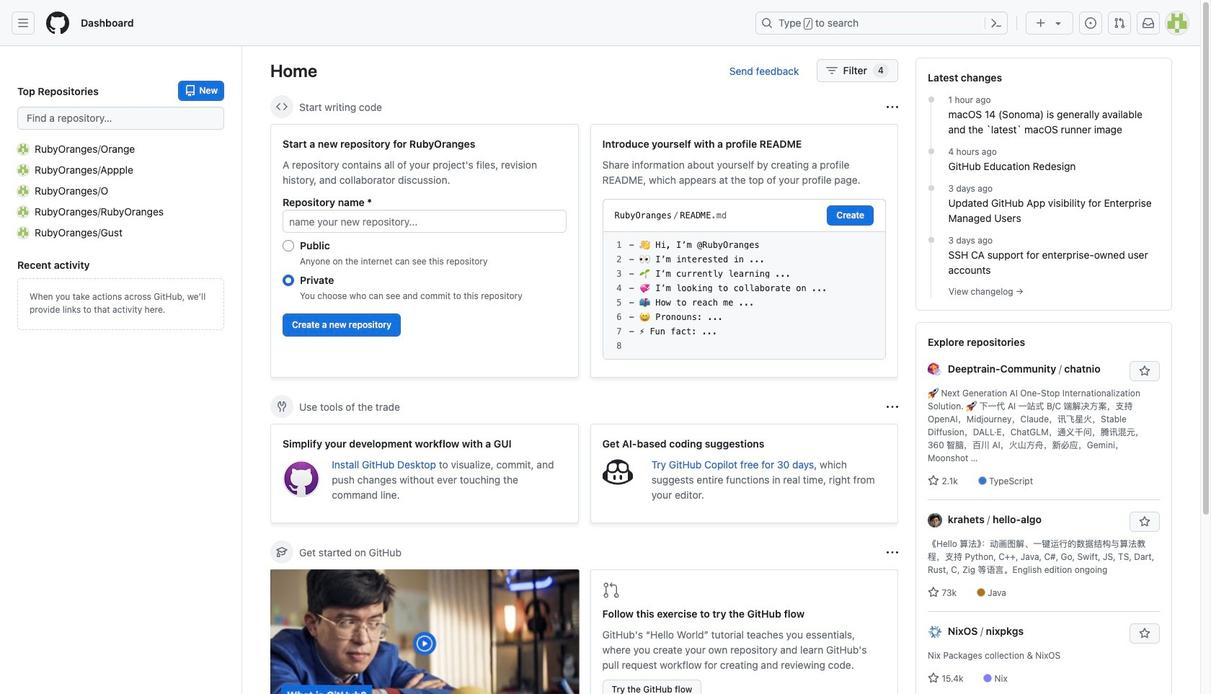 Task type: vqa. For each thing, say whether or not it's contained in the screenshot.
1st star image from the top of the Explore repositories Navigation
yes



Task type: locate. For each thing, give the bounding box(es) containing it.
star this repository image for @krahets profile image
[[1139, 516, 1151, 528]]

dot fill image
[[925, 182, 937, 194], [925, 234, 937, 246]]

1 star image from the top
[[928, 475, 939, 487]]

start a new repository element
[[270, 124, 579, 378]]

0 vertical spatial star this repository image
[[1139, 366, 1151, 377]]

mortar board image
[[276, 546, 288, 558]]

1 vertical spatial dot fill image
[[925, 234, 937, 246]]

get ai-based coding suggestions element
[[590, 424, 898, 523]]

star image up @krahets profile image
[[928, 475, 939, 487]]

0 horizontal spatial git pull request image
[[602, 582, 620, 599]]

2 dot fill image from the top
[[925, 146, 937, 157]]

star image down "@nixos profile" icon
[[928, 673, 939, 684]]

play image
[[416, 635, 433, 653]]

why am i seeing this? image for introduce yourself with a profile readme element
[[887, 101, 898, 113]]

2 star this repository image from the top
[[1139, 516, 1151, 528]]

gust image
[[17, 227, 29, 238]]

0 vertical spatial git pull request image
[[1114, 17, 1125, 29]]

1 vertical spatial star this repository image
[[1139, 516, 1151, 528]]

1 vertical spatial why am i seeing this? image
[[887, 547, 898, 558]]

git pull request image
[[1114, 17, 1125, 29], [602, 582, 620, 599]]

1 horizontal spatial git pull request image
[[1114, 17, 1125, 29]]

star image
[[928, 587, 939, 598]]

what is github? image
[[268, 569, 581, 694]]

git pull request image inside try the github flow element
[[602, 582, 620, 599]]

star this repository image
[[1139, 628, 1151, 639]]

0 vertical spatial dot fill image
[[925, 182, 937, 194]]

1 star this repository image from the top
[[1139, 366, 1151, 377]]

2 why am i seeing this? image from the top
[[887, 547, 898, 558]]

star this repository image
[[1139, 366, 1151, 377], [1139, 516, 1151, 528]]

rubyoranges image
[[17, 206, 29, 217]]

1 vertical spatial star image
[[928, 673, 939, 684]]

1 vertical spatial dot fill image
[[925, 146, 937, 157]]

2 dot fill image from the top
[[925, 234, 937, 246]]

1 vertical spatial git pull request image
[[602, 582, 620, 599]]

star image for "@deeptrain-community profile" icon
[[928, 475, 939, 487]]

explore repositories navigation
[[916, 322, 1172, 694]]

0 vertical spatial star image
[[928, 475, 939, 487]]

why am i seeing this? image
[[887, 101, 898, 113], [887, 547, 898, 558]]

0 vertical spatial why am i seeing this? image
[[887, 101, 898, 113]]

introduce yourself with a profile readme element
[[590, 124, 898, 378]]

appple image
[[17, 164, 29, 176]]

1 why am i seeing this? image from the top
[[887, 101, 898, 113]]

none submit inside introduce yourself with a profile readme element
[[827, 205, 874, 226]]

dot fill image
[[925, 94, 937, 105], [925, 146, 937, 157]]

why am i seeing this? image
[[887, 401, 898, 413]]

1 dot fill image from the top
[[925, 94, 937, 105]]

command palette image
[[991, 17, 1002, 29]]

2 star image from the top
[[928, 673, 939, 684]]

star image
[[928, 475, 939, 487], [928, 673, 939, 684]]

None submit
[[827, 205, 874, 226]]

None radio
[[283, 240, 294, 252], [283, 275, 294, 286], [283, 240, 294, 252], [283, 275, 294, 286]]

0 vertical spatial dot fill image
[[925, 94, 937, 105]]



Task type: describe. For each thing, give the bounding box(es) containing it.
notifications image
[[1143, 17, 1154, 29]]

github desktop image
[[283, 460, 320, 498]]

orange image
[[17, 143, 29, 155]]

star this repository image for "@deeptrain-community profile" icon
[[1139, 366, 1151, 377]]

issue opened image
[[1085, 17, 1097, 29]]

@deeptrain-community profile image
[[928, 363, 942, 377]]

explore element
[[916, 58, 1172, 694]]

plus image
[[1035, 17, 1047, 29]]

homepage image
[[46, 12, 69, 35]]

simplify your development workflow with a gui element
[[270, 424, 579, 523]]

triangle down image
[[1053, 17, 1064, 29]]

1 dot fill image from the top
[[925, 182, 937, 194]]

@krahets profile image
[[928, 514, 942, 528]]

code image
[[276, 101, 288, 112]]

Find a repository… text field
[[17, 107, 224, 130]]

o image
[[17, 185, 29, 196]]

try the github flow element
[[590, 570, 898, 694]]

why am i seeing this? image for try the github flow element
[[887, 547, 898, 558]]

tools image
[[276, 401, 288, 412]]

filter image
[[826, 65, 837, 76]]

star image for "@nixos profile" icon
[[928, 673, 939, 684]]

Top Repositories search field
[[17, 107, 224, 130]]

name your new repository... text field
[[283, 210, 566, 233]]

@nixos profile image
[[928, 625, 942, 640]]

what is github? element
[[268, 569, 581, 694]]



